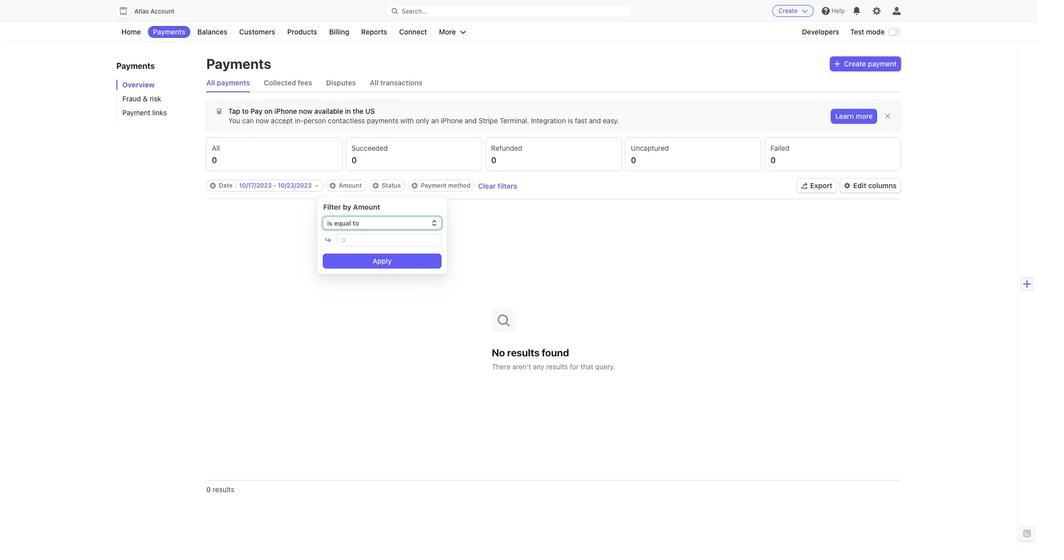 Task type: vqa. For each thing, say whether or not it's contained in the screenshot.
FILTERS
yes



Task type: locate. For each thing, give the bounding box(es) containing it.
for
[[570, 363, 579, 371]]

1 and from the left
[[465, 116, 477, 125]]

1 horizontal spatial results
[[507, 347, 540, 359]]

payment down fraud
[[122, 108, 150, 117]]

create inside popup button
[[844, 59, 866, 68]]

1 horizontal spatial and
[[589, 116, 601, 125]]

can
[[242, 116, 254, 125]]

2 vertical spatial results
[[213, 486, 234, 494]]

all transactions link
[[370, 74, 422, 92]]

0 horizontal spatial results
[[213, 486, 234, 494]]

amount inside 'clear filters' "toolbar"
[[339, 182, 362, 189]]

1 horizontal spatial create
[[844, 59, 866, 68]]

all payments link
[[206, 74, 250, 92]]

fraud
[[122, 94, 141, 103]]

now up in-
[[299, 107, 313, 115]]

create payment button
[[830, 57, 901, 71]]

reports
[[361, 27, 387, 36]]

payments up tap
[[217, 78, 250, 87]]

2 tab list from the top
[[206, 138, 901, 171]]

tab list
[[206, 74, 901, 92], [206, 138, 901, 171]]

risk
[[150, 94, 161, 103]]

0 inside refunded 0
[[491, 156, 497, 165]]

0 horizontal spatial iphone
[[274, 107, 297, 115]]

1 vertical spatial payment
[[421, 182, 447, 189]]

home
[[121, 27, 141, 36]]

add payment method image
[[412, 183, 418, 189]]

1 horizontal spatial iphone
[[441, 116, 463, 125]]

failed 0
[[771, 144, 790, 165]]

iphone right an
[[441, 116, 463, 125]]

export
[[810, 181, 833, 190]]

1 horizontal spatial now
[[299, 107, 313, 115]]

payments up all payments
[[206, 55, 271, 72]]

create up developers link
[[779, 7, 798, 14]]

succeeded
[[352, 144, 388, 152]]

add status image
[[373, 183, 379, 189]]

now down pay
[[256, 116, 269, 125]]

columns
[[868, 181, 897, 190]]

0 vertical spatial results
[[507, 347, 540, 359]]

payments
[[153, 27, 185, 36], [206, 55, 271, 72], [116, 61, 155, 70]]

learn more link
[[832, 109, 877, 123]]

0 horizontal spatial payment
[[122, 108, 150, 117]]

0 vertical spatial payments
[[217, 78, 250, 87]]

clear filters toolbar
[[206, 180, 517, 192]]

tap to pay on iphone now available in the us you can now accept in-person contactless payments with only an iphone and stripe terminal. integration is fast and easy.
[[228, 107, 619, 125]]

0 horizontal spatial payments
[[217, 78, 250, 87]]

create button
[[773, 5, 814, 17]]

any
[[533, 363, 544, 371]]

home link
[[116, 26, 146, 38]]

2 horizontal spatial results
[[546, 363, 568, 371]]

0
[[212, 156, 217, 165], [352, 156, 357, 165], [491, 156, 497, 165], [631, 156, 636, 165], [771, 156, 776, 165], [206, 486, 211, 494]]

amount right by
[[353, 203, 380, 211]]

1 horizontal spatial payment
[[421, 182, 447, 189]]

0 vertical spatial now
[[299, 107, 313, 115]]

1 vertical spatial iphone
[[441, 116, 463, 125]]

uncaptured
[[631, 144, 669, 152]]

by
[[343, 203, 351, 211]]

easy.
[[603, 116, 619, 125]]

create for create payment
[[844, 59, 866, 68]]

available
[[314, 107, 343, 115]]

and right fast
[[589, 116, 601, 125]]

products link
[[282, 26, 322, 38]]

edit date image
[[315, 184, 319, 188]]

0 vertical spatial amount
[[339, 182, 362, 189]]

1 tab list from the top
[[206, 74, 901, 92]]

no
[[492, 347, 505, 359]]

payment for payment links
[[122, 108, 150, 117]]

method
[[448, 182, 471, 189]]

payment
[[122, 108, 150, 117], [421, 182, 447, 189]]

payment inside 'clear filters' "toolbar"
[[421, 182, 447, 189]]

payment
[[868, 59, 897, 68]]

1 vertical spatial amount
[[353, 203, 380, 211]]

to
[[242, 107, 249, 115]]

0 for succeeded 0
[[352, 156, 357, 165]]

learn more
[[836, 112, 873, 120]]

tab list containing 0
[[206, 138, 901, 171]]

create for create
[[779, 7, 798, 14]]

integration
[[531, 116, 566, 125]]

0 inside uncaptured 0
[[631, 156, 636, 165]]

atlas account button
[[116, 4, 184, 18]]

0 vertical spatial tab list
[[206, 74, 901, 92]]

create
[[779, 7, 798, 14], [844, 59, 866, 68]]

amount right add amount 'icon'
[[339, 182, 362, 189]]

overview link
[[116, 80, 196, 90]]

Search… search field
[[386, 5, 631, 17]]

1 vertical spatial tab list
[[206, 138, 901, 171]]

fraud & risk link
[[116, 94, 196, 104]]

0 inside all 0
[[212, 156, 217, 165]]

now
[[299, 107, 313, 115], [256, 116, 269, 125]]

0 inside succeeded 0
[[352, 156, 357, 165]]

iphone up the accept
[[274, 107, 297, 115]]

results
[[507, 347, 540, 359], [546, 363, 568, 371], [213, 486, 234, 494]]

0 horizontal spatial and
[[465, 116, 477, 125]]

svg image
[[216, 108, 222, 114]]

payment right add payment method icon
[[421, 182, 447, 189]]

amount
[[339, 182, 362, 189], [353, 203, 380, 211]]

fast
[[575, 116, 587, 125]]

payments down the us
[[367, 116, 399, 125]]

is
[[568, 116, 573, 125]]

there
[[492, 363, 511, 371]]

pay
[[251, 107, 263, 115]]

search…
[[402, 7, 427, 15]]

1 vertical spatial create
[[844, 59, 866, 68]]

0 vertical spatial payment
[[122, 108, 150, 117]]

an
[[431, 116, 439, 125]]

atlas account
[[134, 7, 174, 15]]

collected
[[264, 78, 296, 87]]

create right svg image
[[844, 59, 866, 68]]

1 vertical spatial payments
[[367, 116, 399, 125]]

1 horizontal spatial payments
[[367, 116, 399, 125]]

payments link
[[148, 26, 190, 38]]

more
[[439, 27, 456, 36]]

and
[[465, 116, 477, 125], [589, 116, 601, 125]]

all for payments
[[206, 78, 215, 87]]

create inside button
[[779, 7, 798, 14]]

tab list up integration
[[206, 74, 901, 92]]

payments down account
[[153, 27, 185, 36]]

0 inside failed 0
[[771, 156, 776, 165]]

remove date image
[[210, 183, 216, 189]]

date
[[219, 182, 233, 189]]

payments
[[217, 78, 250, 87], [367, 116, 399, 125]]

0 horizontal spatial now
[[256, 116, 269, 125]]

clear filters button
[[478, 182, 517, 190]]

0 horizontal spatial create
[[779, 7, 798, 14]]

tab list containing all payments
[[206, 74, 901, 92]]

iphone
[[274, 107, 297, 115], [441, 116, 463, 125]]

add amount image
[[330, 183, 336, 189]]

0 vertical spatial create
[[779, 7, 798, 14]]

tab list down integration
[[206, 138, 901, 171]]

and left stripe
[[465, 116, 477, 125]]

collected fees link
[[264, 74, 312, 92]]

accept
[[271, 116, 293, 125]]

payments inside all payments link
[[217, 78, 250, 87]]



Task type: describe. For each thing, give the bounding box(es) containing it.
reports link
[[356, 26, 392, 38]]

2 and from the left
[[589, 116, 601, 125]]

refunded 0
[[491, 144, 522, 165]]

with
[[400, 116, 414, 125]]

clear
[[478, 182, 496, 190]]

edit columns button
[[841, 179, 901, 193]]

us
[[365, 107, 375, 115]]

0 vertical spatial iphone
[[274, 107, 297, 115]]

payment for payment method
[[421, 182, 447, 189]]

more button
[[434, 26, 471, 38]]

results for 0
[[213, 486, 234, 494]]

0 for all 0
[[212, 156, 217, 165]]

payments inside tap to pay on iphone now available in the us you can now accept in-person contactless payments with only an iphone and stripe terminal. integration is fast and easy.
[[367, 116, 399, 125]]

products
[[287, 27, 317, 36]]

links
[[152, 108, 167, 117]]

balances
[[197, 27, 227, 36]]

account
[[151, 7, 174, 15]]

all payments
[[206, 78, 250, 87]]

payment links
[[122, 108, 167, 117]]

collected fees
[[264, 78, 312, 87]]

refunded
[[491, 144, 522, 152]]

0 for failed 0
[[771, 156, 776, 165]]

1 vertical spatial results
[[546, 363, 568, 371]]

billing
[[329, 27, 349, 36]]

aren't
[[513, 363, 531, 371]]

0 for uncaptured 0
[[631, 156, 636, 165]]

10/23/2023
[[278, 182, 312, 189]]

export button
[[797, 179, 837, 193]]

0 for refunded 0
[[491, 156, 497, 165]]

apply
[[373, 257, 392, 265]]

terminal.
[[500, 116, 529, 125]]

results for no
[[507, 347, 540, 359]]

payment links link
[[116, 108, 196, 118]]

succeeded 0
[[352, 144, 388, 165]]

transactions
[[380, 78, 422, 87]]

svg image
[[834, 61, 840, 67]]

all for transactions
[[370, 78, 379, 87]]

fraud & risk
[[122, 94, 161, 103]]

customers link
[[234, 26, 280, 38]]

test mode
[[850, 27, 885, 36]]

10/17/2023
[[239, 182, 272, 189]]

stripe
[[479, 116, 498, 125]]

&
[[143, 94, 148, 103]]

payment method
[[421, 182, 471, 189]]

filter by amount
[[323, 203, 380, 211]]

create payment
[[844, 59, 897, 68]]

filter
[[323, 203, 341, 211]]

1 vertical spatial now
[[256, 116, 269, 125]]

uncaptured 0
[[631, 144, 669, 165]]

10/17/2023 - 10/23/2023
[[239, 182, 312, 189]]

test
[[850, 27, 864, 36]]

status
[[382, 182, 401, 189]]

developers
[[802, 27, 839, 36]]

Search… text field
[[386, 5, 631, 17]]

connect
[[399, 27, 427, 36]]

notifications image
[[853, 7, 861, 15]]

disputes
[[326, 78, 356, 87]]

on
[[264, 107, 273, 115]]

in
[[345, 107, 351, 115]]

apply button
[[323, 254, 441, 268]]

developers link
[[797, 26, 844, 38]]

overview
[[122, 80, 155, 89]]

billing link
[[324, 26, 354, 38]]

help button
[[818, 3, 849, 19]]

mode
[[866, 27, 885, 36]]

0 results
[[206, 486, 234, 494]]

that
[[581, 363, 594, 371]]

person
[[304, 116, 326, 125]]

customers
[[239, 27, 275, 36]]

0 number field
[[337, 234, 441, 246]]

all 0
[[212, 144, 220, 165]]

query.
[[595, 363, 615, 371]]

the
[[353, 107, 364, 115]]

disputes link
[[326, 74, 356, 92]]

you
[[228, 116, 240, 125]]

clear filters
[[478, 182, 517, 190]]

help
[[832, 7, 845, 14]]

contactless
[[328, 116, 365, 125]]

payments up overview
[[116, 61, 155, 70]]

tap
[[228, 107, 240, 115]]

edit columns
[[854, 181, 897, 190]]

all for 0
[[212, 144, 220, 152]]

edit
[[854, 181, 867, 190]]

all transactions
[[370, 78, 422, 87]]

balances link
[[192, 26, 232, 38]]

fees
[[298, 78, 312, 87]]

only
[[416, 116, 429, 125]]

found
[[542, 347, 569, 359]]



